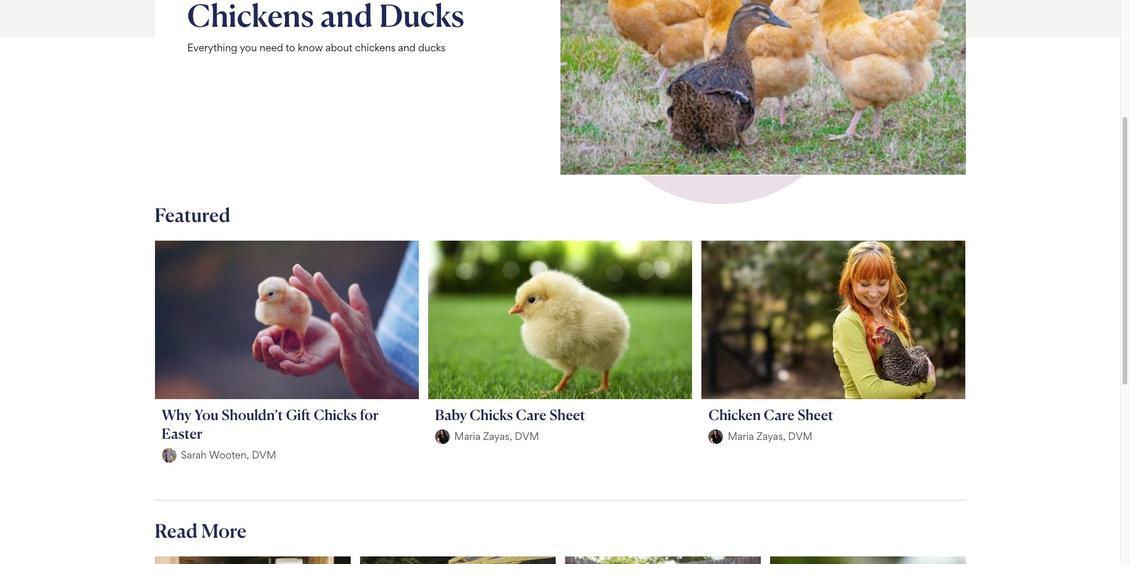 Task type: vqa. For each thing, say whether or not it's contained in the screenshot.
"by" image to the middle
yes



Task type: describe. For each thing, give the bounding box(es) containing it.
you
[[194, 406, 219, 424]]

about
[[326, 42, 353, 54]]

chicken care sheet
[[709, 406, 834, 424]]

dvm for sheet
[[789, 430, 813, 442]]

ducks
[[418, 42, 446, 54]]

need
[[260, 42, 283, 54]]

know
[[298, 42, 323, 54]]

you
[[240, 42, 257, 54]]

easter
[[162, 425, 202, 442]]

sarah
[[181, 449, 207, 461]]

wooten,
[[209, 449, 249, 461]]

and
[[398, 42, 416, 54]]

maria zayas, dvm for care
[[728, 430, 813, 442]]

why
[[162, 406, 192, 424]]

by image for chicken care sheet
[[709, 429, 723, 444]]

sarah wooten, dvm
[[181, 449, 276, 461]]

2 chicks from the left
[[470, 406, 513, 424]]

maria for chicken
[[728, 430, 754, 442]]

for
[[360, 406, 379, 424]]

everything
[[187, 42, 237, 54]]

chicken
[[709, 406, 761, 424]]

to
[[286, 42, 295, 54]]

zayas, for chicks
[[483, 430, 512, 442]]

1 sheet from the left
[[550, 406, 586, 424]]



Task type: locate. For each thing, give the bounding box(es) containing it.
1 horizontal spatial dvm
[[515, 430, 539, 442]]

2 horizontal spatial dvm
[[789, 430, 813, 442]]

read
[[155, 519, 198, 542]]

1 horizontal spatial maria zayas, dvm
[[728, 430, 813, 442]]

dvm down chicken care sheet
[[789, 430, 813, 442]]

care
[[516, 406, 547, 424], [764, 406, 795, 424]]

zayas,
[[483, 430, 512, 442], [757, 430, 786, 442]]

1 horizontal spatial care
[[764, 406, 795, 424]]

more
[[202, 519, 247, 542]]

2 care from the left
[[764, 406, 795, 424]]

0 horizontal spatial chicks
[[314, 406, 357, 424]]

chicks right baby in the bottom left of the page
[[470, 406, 513, 424]]

1 maria zayas, dvm from the left
[[455, 430, 539, 442]]

by image for why you shouldn't gift chicks for easter
[[162, 448, 176, 463]]

2 zayas, from the left
[[757, 430, 786, 442]]

by image
[[435, 429, 450, 444]]

0 horizontal spatial care
[[516, 406, 547, 424]]

why you shouldn't gift chicks for easter
[[162, 406, 379, 442]]

1 zayas, from the left
[[483, 430, 512, 442]]

1 maria from the left
[[455, 430, 481, 442]]

read more
[[155, 519, 247, 542]]

1 horizontal spatial by image
[[709, 429, 723, 444]]

maria zayas, dvm down chicken care sheet
[[728, 430, 813, 442]]

featured
[[155, 203, 230, 227]]

0 horizontal spatial zayas,
[[483, 430, 512, 442]]

0 horizontal spatial maria
[[455, 430, 481, 442]]

2 maria zayas, dvm from the left
[[728, 430, 813, 442]]

maria zayas, dvm
[[455, 430, 539, 442], [728, 430, 813, 442]]

by image left sarah
[[162, 448, 176, 463]]

2 sheet from the left
[[798, 406, 834, 424]]

1 chicks from the left
[[314, 406, 357, 424]]

maria down the chicken
[[728, 430, 754, 442]]

2 maria from the left
[[728, 430, 754, 442]]

gift
[[286, 406, 311, 424]]

shouldn't
[[222, 406, 283, 424]]

chicks left for
[[314, 406, 357, 424]]

dvm
[[515, 430, 539, 442], [789, 430, 813, 442], [252, 449, 276, 461]]

0 horizontal spatial maria zayas, dvm
[[455, 430, 539, 442]]

chicks
[[314, 406, 357, 424], [470, 406, 513, 424]]

1 horizontal spatial maria
[[728, 430, 754, 442]]

dvm for shouldn't
[[252, 449, 276, 461]]

1 horizontal spatial zayas,
[[757, 430, 786, 442]]

0 horizontal spatial by image
[[162, 448, 176, 463]]

0 vertical spatial by image
[[709, 429, 723, 444]]

maria right by image
[[455, 430, 481, 442]]

dvm down why you shouldn't gift chicks for easter
[[252, 449, 276, 461]]

1 vertical spatial by image
[[162, 448, 176, 463]]

maria
[[455, 430, 481, 442], [728, 430, 754, 442]]

everything you need to know about chickens and ducks
[[187, 42, 446, 54]]

1 horizontal spatial chicks
[[470, 406, 513, 424]]

zayas, down baby chicks care sheet
[[483, 430, 512, 442]]

dvm for care
[[515, 430, 539, 442]]

maria zayas, dvm for chicks
[[455, 430, 539, 442]]

0 horizontal spatial sheet
[[550, 406, 586, 424]]

zayas, for care
[[757, 430, 786, 442]]

1 care from the left
[[516, 406, 547, 424]]

dvm down baby chicks care sheet
[[515, 430, 539, 442]]

1 horizontal spatial sheet
[[798, 406, 834, 424]]

by image down the chicken
[[709, 429, 723, 444]]

by image
[[709, 429, 723, 444], [162, 448, 176, 463]]

0 horizontal spatial dvm
[[252, 449, 276, 461]]

chickens and ducks in field image
[[560, 0, 966, 176]]

maria for baby
[[455, 430, 481, 442]]

chicks inside why you shouldn't gift chicks for easter
[[314, 406, 357, 424]]

maria zayas, dvm down baby chicks care sheet
[[455, 430, 539, 442]]

baby chicks care sheet
[[435, 406, 586, 424]]

zayas, down chicken care sheet
[[757, 430, 786, 442]]

baby
[[435, 406, 467, 424]]

sheet
[[550, 406, 586, 424], [798, 406, 834, 424]]

chickens
[[355, 42, 396, 54]]



